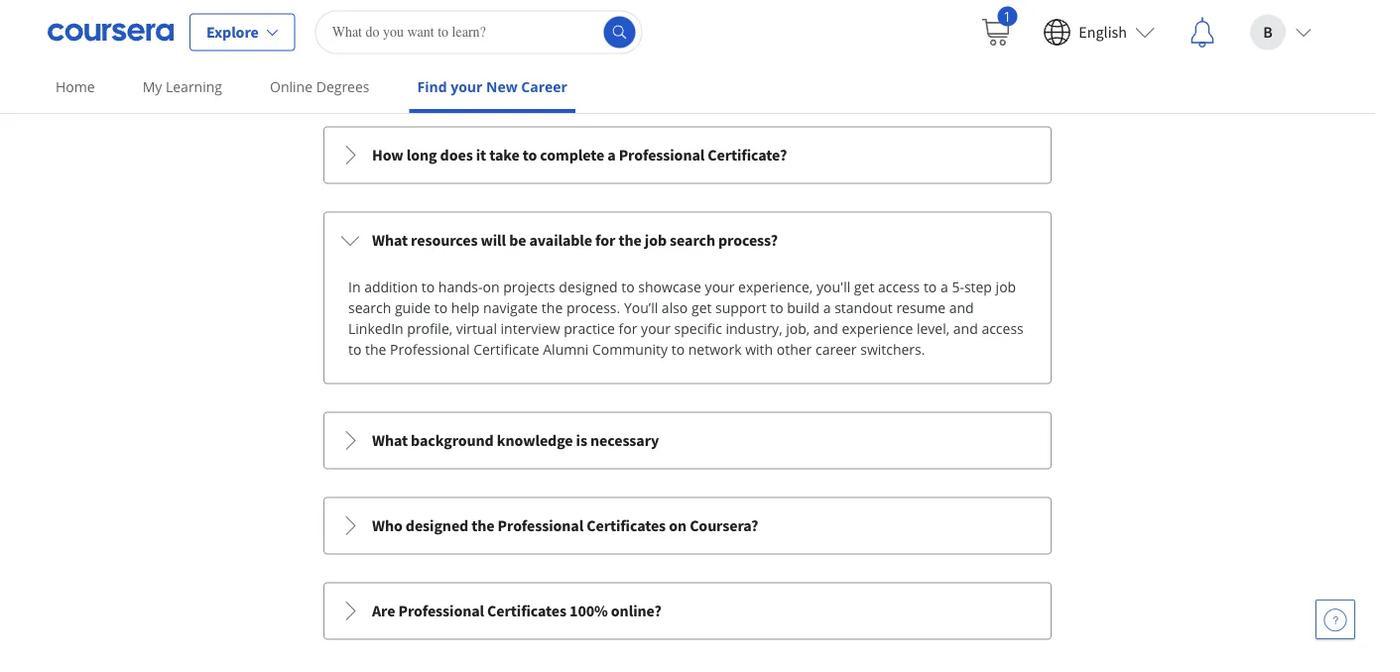 Task type: locate. For each thing, give the bounding box(es) containing it.
and
[[949, 299, 974, 318], [813, 320, 838, 339], [953, 320, 978, 339]]

your down "you'll"
[[641, 320, 671, 339]]

explore
[[206, 22, 259, 42]]

find your new career
[[417, 77, 567, 96]]

what background knowledge is necessary
[[372, 432, 659, 452]]

search up linkedin
[[348, 299, 391, 318]]

for
[[595, 231, 615, 251], [619, 320, 637, 339]]

0 vertical spatial what
[[372, 231, 408, 251]]

on inside in addition to hands-on projects designed to showcase your experience, you'll get access to a 5-step job search guide to help navigate the process. you'll also get support  to build a standout resume and linkedin profile, virtual interview practice for your specific industry, job, and experience level, and access to the professional certificate alumni community to network with other career switchers.
[[483, 278, 500, 297]]

complete
[[540, 146, 604, 166]]

1 vertical spatial job
[[996, 278, 1016, 297]]

certificates
[[587, 517, 666, 537], [487, 602, 567, 622]]

professional inside in addition to hands-on projects designed to showcase your experience, you'll get access to a 5-step job search guide to help navigate the process. you'll also get support  to build a standout resume and linkedin profile, virtual interview practice for your specific industry, job, and experience level, and access to the professional certificate alumni community to network with other career switchers.
[[390, 341, 470, 359]]

in addition to hands-on projects designed to showcase your experience, you'll get access to a 5-step job search guide to help navigate the process. you'll also get support  to build a standout resume and linkedin profile, virtual interview practice for your specific industry, job, and experience level, and access to the professional certificate alumni community to network with other career switchers.
[[348, 278, 1024, 359]]

0 horizontal spatial a
[[607, 146, 616, 166]]

interview
[[501, 320, 560, 339]]

0 vertical spatial certificates
[[587, 517, 666, 537]]

0 horizontal spatial certificates
[[487, 602, 567, 622]]

access down "step"
[[982, 320, 1024, 339]]

0 horizontal spatial on
[[483, 278, 500, 297]]

1 horizontal spatial get
[[854, 278, 874, 297]]

1 what from the top
[[372, 231, 408, 251]]

experience,
[[738, 278, 813, 297]]

your right find
[[451, 77, 483, 96]]

job up showcase
[[645, 231, 667, 251]]

designed up process.
[[559, 278, 618, 297]]

professional down profile, at the left of page
[[390, 341, 470, 359]]

0 horizontal spatial for
[[595, 231, 615, 251]]

navigate
[[483, 299, 538, 318]]

0 vertical spatial search
[[670, 231, 715, 251]]

1 horizontal spatial designed
[[559, 278, 618, 297]]

linkedin
[[348, 320, 404, 339]]

to down experience,
[[770, 299, 783, 318]]

step
[[964, 278, 992, 297]]

take
[[489, 146, 520, 166]]

it
[[476, 146, 486, 166]]

a down you'll
[[823, 299, 831, 318]]

1 horizontal spatial certificates
[[587, 517, 666, 537]]

on left coursera?
[[669, 517, 687, 537]]

1 vertical spatial your
[[705, 278, 735, 297]]

showcase
[[638, 278, 701, 297]]

1 horizontal spatial a
[[823, 299, 831, 318]]

shopping cart: 1 item element
[[980, 6, 1017, 48]]

1 vertical spatial certificates
[[487, 602, 567, 622]]

home
[[56, 77, 95, 96]]

to right take
[[523, 146, 537, 166]]

a left 5- on the top right
[[941, 278, 948, 297]]

what for what background knowledge is necessary
[[372, 432, 408, 452]]

1 horizontal spatial on
[[669, 517, 687, 537]]

process?
[[718, 231, 778, 251]]

practice
[[564, 320, 615, 339]]

who designed the professional certificates on coursera?
[[372, 517, 758, 537]]

search inside in addition to hands-on projects designed to showcase your experience, you'll get access to a 5-step job search guide to help navigate the process. you'll also get support  to build a standout resume and linkedin profile, virtual interview practice for your specific industry, job, and experience level, and access to the professional certificate alumni community to network with other career switchers.
[[348, 299, 391, 318]]

1 vertical spatial search
[[348, 299, 391, 318]]

1 vertical spatial access
[[982, 320, 1024, 339]]

get up 'specific'
[[692, 299, 712, 318]]

1 vertical spatial for
[[619, 320, 637, 339]]

for up community
[[619, 320, 637, 339]]

your
[[451, 77, 483, 96], [705, 278, 735, 297], [641, 320, 671, 339]]

industry,
[[726, 320, 782, 339]]

online degrees link
[[262, 64, 378, 109]]

0 vertical spatial job
[[645, 231, 667, 251]]

and down 5- on the top right
[[949, 299, 974, 318]]

other
[[777, 341, 812, 359]]

1 horizontal spatial for
[[619, 320, 637, 339]]

home link
[[48, 64, 103, 109]]

certificate?
[[708, 146, 787, 166]]

get up "standout"
[[854, 278, 874, 297]]

job inside in addition to hands-on projects designed to showcase your experience, you'll get access to a 5-step job search guide to help navigate the process. you'll also get support  to build a standout resume and linkedin profile, virtual interview practice for your specific industry, job, and experience level, and access to the professional certificate alumni community to network with other career switchers.
[[996, 278, 1016, 297]]

professional left certificate?
[[619, 146, 705, 166]]

support
[[715, 299, 767, 318]]

specific
[[674, 320, 722, 339]]

what left background at the left bottom of the page
[[372, 432, 408, 452]]

will
[[481, 231, 506, 251]]

search
[[670, 231, 715, 251], [348, 299, 391, 318]]

to
[[523, 146, 537, 166], [421, 278, 435, 297], [621, 278, 635, 297], [924, 278, 937, 297], [434, 299, 448, 318], [770, 299, 783, 318], [348, 341, 362, 359], [671, 341, 685, 359]]

access up resume
[[878, 278, 920, 297]]

certificates inside are professional certificates 100% online? dropdown button
[[487, 602, 567, 622]]

access
[[878, 278, 920, 297], [982, 320, 1024, 339]]

b button
[[1234, 0, 1328, 64]]

build
[[787, 299, 820, 318]]

what
[[372, 231, 408, 251], [372, 432, 408, 452]]

1 vertical spatial get
[[692, 299, 712, 318]]

online
[[270, 77, 313, 96]]

0 vertical spatial access
[[878, 278, 920, 297]]

resources
[[411, 231, 478, 251]]

1 vertical spatial what
[[372, 432, 408, 452]]

what inside what resources will be available for the job search process? dropdown button
[[372, 231, 408, 251]]

to inside dropdown button
[[523, 146, 537, 166]]

professional down 'knowledge'
[[498, 517, 584, 537]]

your up support
[[705, 278, 735, 297]]

certificates down necessary
[[587, 517, 666, 537]]

coursera image
[[48, 16, 174, 48]]

1 horizontal spatial access
[[982, 320, 1024, 339]]

to down linkedin
[[348, 341, 362, 359]]

and right level,
[[953, 320, 978, 339]]

designed
[[559, 278, 618, 297], [406, 517, 468, 537]]

5-
[[952, 278, 964, 297]]

0 vertical spatial your
[[451, 77, 483, 96]]

0 vertical spatial get
[[854, 278, 874, 297]]

2 vertical spatial your
[[641, 320, 671, 339]]

1 vertical spatial a
[[941, 278, 948, 297]]

my learning
[[143, 77, 222, 96]]

designed right the who
[[406, 517, 468, 537]]

1 horizontal spatial job
[[996, 278, 1016, 297]]

0 vertical spatial a
[[607, 146, 616, 166]]

long
[[407, 146, 437, 166]]

None search field
[[315, 10, 643, 54]]

the down background at the left bottom of the page
[[472, 517, 495, 537]]

0 vertical spatial on
[[483, 278, 500, 297]]

a inside the how long does it take to complete a professional certificate? dropdown button
[[607, 146, 616, 166]]

1 horizontal spatial search
[[670, 231, 715, 251]]

on up navigate
[[483, 278, 500, 297]]

0 horizontal spatial job
[[645, 231, 667, 251]]

a right 'complete'
[[607, 146, 616, 166]]

certificates left 100%
[[487, 602, 567, 622]]

career
[[816, 341, 857, 359]]

0 horizontal spatial designed
[[406, 517, 468, 537]]

2 what from the top
[[372, 432, 408, 452]]

1 horizontal spatial your
[[641, 320, 671, 339]]

the
[[619, 231, 642, 251], [542, 299, 563, 318], [365, 341, 386, 359], [472, 517, 495, 537]]

search up showcase
[[670, 231, 715, 251]]

my
[[143, 77, 162, 96]]

coursera?
[[690, 517, 758, 537]]

designed inside dropdown button
[[406, 517, 468, 537]]

get
[[854, 278, 874, 297], [692, 299, 712, 318]]

experience
[[842, 320, 913, 339]]

the down linkedin
[[365, 341, 386, 359]]

professional
[[619, 146, 705, 166], [390, 341, 470, 359], [498, 517, 584, 537], [398, 602, 484, 622]]

1 vertical spatial on
[[669, 517, 687, 537]]

professional right are
[[398, 602, 484, 622]]

on
[[483, 278, 500, 297], [669, 517, 687, 537]]

0 horizontal spatial search
[[348, 299, 391, 318]]

0 vertical spatial for
[[595, 231, 615, 251]]

switchers.
[[860, 341, 925, 359]]

what up addition
[[372, 231, 408, 251]]

1 vertical spatial designed
[[406, 517, 468, 537]]

also
[[662, 299, 688, 318]]

to up profile, at the left of page
[[434, 299, 448, 318]]

0 vertical spatial designed
[[559, 278, 618, 297]]

job right "step"
[[996, 278, 1016, 297]]

english button
[[1027, 0, 1171, 64]]

what inside what background knowledge is necessary dropdown button
[[372, 432, 408, 452]]

a
[[607, 146, 616, 166], [941, 278, 948, 297], [823, 299, 831, 318]]

for right "available"
[[595, 231, 615, 251]]

on inside dropdown button
[[669, 517, 687, 537]]

network
[[688, 341, 742, 359]]



Task type: describe. For each thing, give the bounding box(es) containing it.
resume
[[896, 299, 946, 318]]

profile,
[[407, 320, 453, 339]]

standout
[[835, 299, 893, 318]]

search inside dropdown button
[[670, 231, 715, 251]]

my learning link
[[135, 64, 230, 109]]

1
[[1003, 6, 1011, 25]]

how long does it take to complete a professional certificate?
[[372, 146, 787, 166]]

career
[[521, 77, 567, 96]]

alumni
[[543, 341, 589, 359]]

degrees
[[316, 77, 370, 96]]

to up resume
[[924, 278, 937, 297]]

knowledge
[[497, 432, 573, 452]]

are professional certificates 100% online?
[[372, 602, 662, 622]]

to down 'specific'
[[671, 341, 685, 359]]

online degrees
[[270, 77, 370, 96]]

explore button
[[190, 13, 295, 51]]

to up "you'll"
[[621, 278, 635, 297]]

english
[[1079, 22, 1127, 42]]

b
[[1263, 22, 1273, 42]]

you'll
[[624, 299, 658, 318]]

community
[[592, 341, 668, 359]]

background
[[411, 432, 494, 452]]

the up showcase
[[619, 231, 642, 251]]

to up guide
[[421, 278, 435, 297]]

what resources will be available for the job search process? button
[[324, 214, 1051, 269]]

projects
[[503, 278, 555, 297]]

the up interview
[[542, 299, 563, 318]]

job,
[[786, 320, 810, 339]]

2 vertical spatial a
[[823, 299, 831, 318]]

help
[[451, 299, 480, 318]]

new
[[486, 77, 518, 96]]

What do you want to learn? text field
[[315, 10, 643, 54]]

2 horizontal spatial your
[[705, 278, 735, 297]]

find your new career link
[[409, 64, 575, 113]]

virtual
[[456, 320, 497, 339]]

online?
[[611, 602, 662, 622]]

find
[[417, 77, 447, 96]]

does
[[440, 146, 473, 166]]

for inside dropdown button
[[595, 231, 615, 251]]

are
[[372, 602, 395, 622]]

learning
[[166, 77, 222, 96]]

is
[[576, 432, 587, 452]]

guide
[[395, 299, 431, 318]]

2 horizontal spatial a
[[941, 278, 948, 297]]

100%
[[570, 602, 608, 622]]

0 horizontal spatial your
[[451, 77, 483, 96]]

are professional certificates 100% online? button
[[324, 585, 1051, 640]]

necessary
[[590, 432, 659, 452]]

certificate
[[473, 341, 539, 359]]

0 horizontal spatial access
[[878, 278, 920, 297]]

job inside what resources will be available for the job search process? dropdown button
[[645, 231, 667, 251]]

in
[[348, 278, 361, 297]]

available
[[529, 231, 592, 251]]

level,
[[917, 320, 950, 339]]

what resources will be available for the job search process?
[[372, 231, 778, 251]]

hands-
[[438, 278, 483, 297]]

certificates inside who designed the professional certificates on coursera? dropdown button
[[587, 517, 666, 537]]

1 link
[[964, 0, 1027, 64]]

how long does it take to complete a professional certificate? button
[[324, 128, 1051, 184]]

how
[[372, 146, 403, 166]]

addition
[[364, 278, 418, 297]]

0 horizontal spatial get
[[692, 299, 712, 318]]

who
[[372, 517, 403, 537]]

help center image
[[1324, 608, 1347, 632]]

be
[[509, 231, 526, 251]]

for inside in addition to hands-on projects designed to showcase your experience, you'll get access to a 5-step job search guide to help navigate the process. you'll also get support  to build a standout resume and linkedin profile, virtual interview practice for your specific industry, job, and experience level, and access to the professional certificate alumni community to network with other career switchers.
[[619, 320, 637, 339]]

with
[[745, 341, 773, 359]]

what background knowledge is necessary button
[[324, 414, 1051, 470]]

and up career
[[813, 320, 838, 339]]

designed inside in addition to hands-on projects designed to showcase your experience, you'll get access to a 5-step job search guide to help navigate the process. you'll also get support  to build a standout resume and linkedin profile, virtual interview practice for your specific industry, job, and experience level, and access to the professional certificate alumni community to network with other career switchers.
[[559, 278, 618, 297]]

what for what resources will be available for the job search process?
[[372, 231, 408, 251]]

who designed the professional certificates on coursera? button
[[324, 499, 1051, 555]]

process.
[[566, 299, 620, 318]]

you'll
[[817, 278, 851, 297]]



Task type: vqa. For each thing, say whether or not it's contained in the screenshot.
explore degrees link
no



